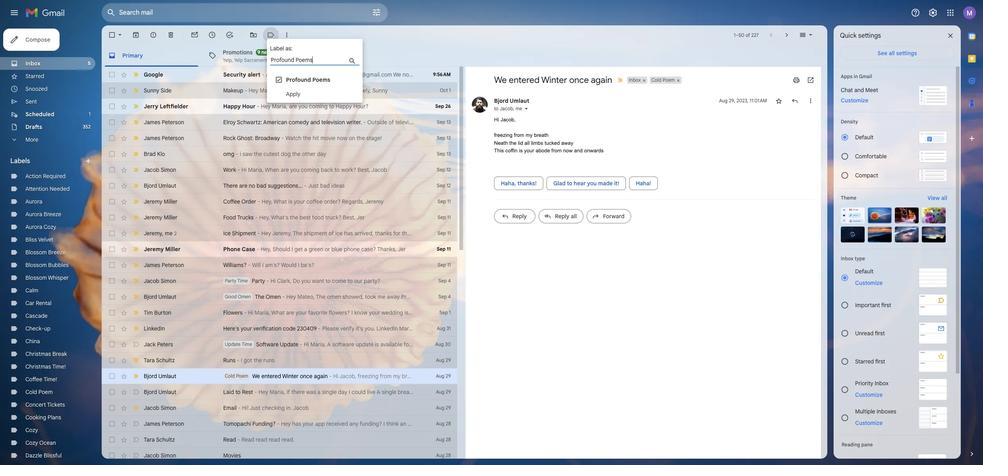 Task type: describe. For each thing, give the bounding box(es) containing it.
inbox for inbox link on the top left of the page
[[25, 60, 41, 67]]

important according to google magic. switch for omg
[[132, 150, 140, 158]]

jeremy miller for coffee order
[[144, 198, 178, 205]]

sep 1
[[440, 310, 451, 316]]

1 default from the top
[[856, 134, 874, 141]]

21 row from the top
[[102, 385, 545, 401]]

important according to google magic. switch for phone case
[[132, 246, 140, 254]]

stage!
[[367, 135, 382, 142]]

2 could from the left
[[419, 389, 433, 396]]

you right do
[[302, 278, 311, 285]]

i left think
[[384, 421, 385, 428]]

11 for blue
[[447, 246, 451, 252]]

poem inside cold poem we entered winter once again -
[[236, 374, 248, 379]]

12 for there are no bad suggestions... - just bad ideas
[[447, 183, 451, 189]]

older image
[[783, 31, 791, 39]]

action required link
[[25, 173, 66, 180]]

phone
[[223, 246, 240, 253]]

hey left has
[[281, 421, 291, 428]]

car rental link
[[25, 300, 52, 307]]

i left be's?
[[298, 262, 300, 269]]

peterson for elroy
[[162, 119, 184, 126]]

miller for food
[[164, 214, 178, 221]]

williams?
[[223, 262, 247, 269]]

search mail image
[[104, 6, 118, 20]]

0 horizontal spatial now
[[337, 135, 348, 142]]

the left hit
[[303, 135, 311, 142]]

inbox for inbox type
[[841, 256, 854, 262]]

compact
[[856, 172, 879, 179]]

trade
[[454, 389, 468, 396]]

2 horizontal spatial hi
[[494, 117, 499, 123]]

you down apply
[[299, 103, 308, 110]]

1 horizontal spatial just
[[308, 182, 319, 190]]

good omen the omen -
[[225, 294, 286, 301]]

jack peters
[[144, 341, 173, 348]]

sep 13 for i saw the cutest dog the other day
[[437, 151, 451, 157]]

borrow
[[291, 87, 309, 94]]

christmas for christmas time!
[[25, 364, 51, 371]]

starred for starred first
[[856, 358, 874, 365]]

jerry leftfielder
[[144, 103, 188, 110]]

funding?
[[360, 421, 382, 428]]

time for party
[[237, 278, 248, 284]]

james peterson for tomopachi funding?
[[144, 421, 184, 428]]

1 could from the left
[[352, 389, 366, 396]]

other
[[302, 151, 316, 158]]

and inside row
[[311, 119, 320, 126]]

shipment
[[232, 230, 256, 237]]

sep 13 for watch the hit movie now on the stage!
[[437, 135, 451, 141]]

hey right "rest"
[[259, 389, 268, 396]]

christmas time!
[[25, 364, 66, 371]]

or
[[325, 246, 330, 253]]

29 for laid to rest - hey maria, if there was a single day i could live a single breath i could take i'd trade all the others away best, bjord
[[446, 389, 451, 395]]

1 vertical spatial hi
[[242, 166, 247, 174]]

tara schultz for read
[[144, 437, 175, 444]]

to up 'hi jacob,'
[[494, 106, 499, 112]]

bliss velvet
[[25, 236, 53, 244]]

christmas for christmas break
[[25, 351, 51, 358]]

to up the 'television'
[[329, 103, 334, 110]]

jacob simon for work
[[144, 166, 176, 174]]

31
[[447, 326, 451, 332]]

quick settings
[[840, 32, 881, 40]]

in
[[854, 74, 858, 79]]

jack
[[144, 341, 156, 348]]

we inside row
[[252, 373, 260, 380]]

aug 29 for runs - i got the runs.
[[436, 358, 451, 364]]

cozy for cozy "link" at the left
[[25, 427, 38, 434]]

all inside "freezing from my breath neath the lid all limbs tucked away this coffin is your abode from now and onwards"
[[525, 140, 530, 146]]

plans
[[48, 414, 61, 422]]

to right laid
[[235, 389, 241, 396]]

to right back
[[335, 166, 340, 174]]

movie
[[321, 135, 336, 142]]

inbox type
[[841, 256, 865, 262]]

sep 4 for -
[[439, 294, 451, 300]]

cold poem for cold poem button
[[652, 77, 675, 83]]

should
[[273, 246, 290, 253]]

settings image
[[929, 8, 938, 17]]

1 horizontal spatial update
[[280, 341, 299, 348]]

important first
[[856, 302, 892, 309]]

2 29 from the top
[[446, 374, 451, 379]]

coming for back
[[301, 166, 320, 174]]

sep for ice shipment -
[[438, 230, 446, 236]]

hey down alert
[[249, 87, 258, 94]]

0 horizontal spatial winter
[[282, 373, 299, 380]]

cooking plans link
[[25, 414, 61, 422]]

1 right oct
[[449, 87, 451, 93]]

1 happy from the left
[[223, 103, 241, 110]]

your left coffee
[[294, 198, 305, 205]]

verification
[[253, 325, 282, 333]]

brad klo
[[144, 151, 165, 158]]

1 vertical spatial entered
[[262, 373, 281, 380]]

0 vertical spatial winter
[[541, 75, 567, 85]]

sep for omg - i saw the cutest dog the other day
[[437, 151, 445, 157]]

1 left '50'
[[734, 32, 736, 38]]

compose button
[[3, 29, 60, 51]]

1 vertical spatial from
[[552, 148, 562, 154]]

1 horizontal spatial omen
[[266, 294, 281, 301]]

row containing sunny side
[[102, 83, 457, 99]]

sincerely,
[[347, 87, 371, 94]]

order?
[[324, 198, 341, 205]]

2 read from the left
[[269, 437, 280, 444]]

ice
[[223, 230, 231, 237]]

23 row from the top
[[102, 416, 512, 432]]

inbox for inbox button
[[629, 77, 641, 83]]

Not starred checkbox
[[775, 97, 783, 105]]

2 sunny from the left
[[373, 87, 388, 94]]

0 horizontal spatial ,
[[162, 230, 163, 237]]

williams? - will i am's? would i be's?
[[223, 262, 314, 269]]

promotions, 9 new messages, tab
[[202, 45, 302, 67]]

all for see all settings
[[889, 50, 895, 57]]

2 read from the left
[[242, 437, 254, 444]]

blue
[[332, 246, 342, 253]]

not starred image
[[775, 97, 783, 105]]

0 horizontal spatial day
[[317, 151, 326, 158]]

multiple
[[856, 408, 876, 415]]

13 row from the top
[[102, 257, 457, 273]]

i right can
[[288, 87, 290, 94]]

my
[[526, 132, 533, 138]]

aug 31
[[437, 326, 451, 332]]

quick settings element
[[840, 32, 881, 46]]

of
[[746, 32, 750, 38]]

party?
[[364, 278, 381, 285]]

1 read from the left
[[223, 437, 236, 444]]

1 vertical spatial me
[[165, 230, 173, 237]]

11 for jer
[[447, 215, 451, 221]]

cutest
[[264, 151, 280, 158]]

hey, for hey, what is your coffee order? regards, jeremy
[[262, 198, 273, 205]]

case
[[242, 246, 255, 253]]

7 row from the top
[[102, 162, 457, 178]]

snooze image
[[208, 31, 216, 39]]

1 bad from the left
[[257, 182, 266, 190]]

theme element
[[841, 194, 857, 202]]

oct 1
[[440, 87, 451, 93]]

10 row from the top
[[102, 210, 457, 226]]

1 vertical spatial again
[[314, 373, 328, 380]]

0 horizontal spatial just
[[250, 405, 261, 412]]

customize button for default
[[851, 279, 888, 288]]

22 row from the top
[[102, 401, 457, 416]]

your inside "freezing from my breath neath the lid all limbs tucked away this coffin is your abode from now and onwards"
[[524, 148, 534, 154]]

customize button for priority inbox
[[851, 390, 888, 400]]

maria, down can
[[272, 103, 288, 110]]

jeremy for coffee order - hey, what is your coffee order? regards, jeremy
[[144, 198, 162, 205]]

an
[[400, 421, 406, 428]]

brad
[[144, 151, 156, 158]]

4 for hi
[[448, 278, 451, 284]]

important according to google magic. switch for elroy schwartz: american comedy and television writer.
[[132, 118, 140, 126]]

maria, left when
[[248, 166, 264, 174]]

time! for coffee time!
[[44, 376, 57, 383]]

hear
[[574, 180, 586, 187]]

oct
[[440, 87, 448, 93]]

aurora for aurora cozy
[[25, 224, 42, 231]]

work
[[223, 166, 236, 174]]

1 28 from the top
[[446, 421, 451, 427]]

flowers
[[223, 310, 243, 317]]

2 bad from the left
[[320, 182, 330, 190]]

up
[[44, 325, 51, 333]]

customize inside chat and meet customize
[[841, 97, 869, 104]]

car
[[25, 300, 34, 307]]

poem for cold poem button
[[663, 77, 675, 83]]

attention needed
[[25, 186, 70, 193]]

report spam image
[[149, 31, 157, 39]]

priority inbox
[[856, 380, 889, 387]]

christmas break link
[[25, 351, 67, 358]]

1 single from the left
[[322, 389, 337, 396]]

james for rock ghost: broadway - watch the hit movie now on the stage!
[[144, 135, 160, 142]]

hey, for hey, what's the best food truck? best, jer
[[259, 214, 270, 221]]

if
[[287, 389, 290, 396]]

can
[[277, 87, 287, 94]]

james peterson for rock ghost: broadway
[[144, 135, 184, 142]]

sep for coffee order - hey, what is your coffee order? regards, jeremy
[[438, 199, 446, 205]]

the right 'saw'
[[254, 151, 262, 158]]

2 vertical spatial hi
[[271, 278, 276, 285]]

aug 29, 2023, 11:01 am cell
[[719, 97, 767, 105]]

1 vertical spatial jer
[[398, 246, 406, 253]]

dazzle blissful
[[25, 453, 62, 460]]

24 row from the top
[[102, 432, 457, 448]]

social tab
[[303, 45, 403, 67]]

main menu image
[[10, 8, 19, 17]]

priority
[[856, 380, 874, 387]]

jeremy for food trucks - hey, what's the best food truck? best, jer
[[144, 214, 162, 221]]

gmail
[[859, 74, 872, 79]]

1 horizontal spatial me
[[516, 106, 522, 112]]

i'd
[[447, 389, 453, 396]]

1 horizontal spatial tab list
[[961, 25, 983, 437]]

hey right hour
[[261, 103, 271, 110]]

is inside "freezing from my breath neath the lid all limbs tucked away this coffin is your abode from now and onwards"
[[519, 148, 523, 154]]

move to image
[[250, 31, 257, 39]]

miller for phone
[[165, 246, 181, 253]]

0 horizontal spatial best,
[[343, 214, 356, 221]]

comedy
[[289, 119, 309, 126]]

8 row from the top
[[102, 178, 457, 194]]

sep 11 for blue
[[437, 246, 451, 252]]

the right dog
[[292, 151, 301, 158]]

1 horizontal spatial day
[[338, 389, 347, 396]]

this
[[494, 148, 504, 154]]

onwards
[[584, 148, 604, 154]]

important according to google magic. switch for coffee order
[[132, 198, 140, 206]]

1 horizontal spatial best,
[[358, 166, 371, 174]]

i left live
[[349, 389, 350, 396]]

the left best at the top left of the page
[[290, 214, 298, 221]]

calm
[[25, 287, 38, 294]]

5 row from the top
[[102, 130, 457, 146]]

1 vertical spatial a
[[318, 389, 321, 396]]

aug for 24th row
[[436, 437, 445, 443]]

cooking
[[25, 414, 46, 422]]

row containing jack peters
[[102, 337, 457, 353]]

aug 28 for movies
[[436, 453, 451, 459]]

0 vertical spatial jer
[[357, 214, 365, 221]]

archive image
[[132, 31, 140, 39]]

leftfielder
[[160, 103, 188, 110]]

1 app from the left
[[315, 421, 325, 428]]

1 aug 28 from the top
[[436, 421, 451, 427]]

0 horizontal spatial settings
[[859, 32, 881, 40]]

14 important according to google magic. switch from the top
[[132, 277, 140, 285]]

all right 'trade'
[[469, 389, 475, 396]]

are for when
[[281, 166, 289, 174]]

aurora cozy link
[[25, 224, 56, 231]]

maria, left can
[[260, 87, 275, 94]]

that
[[419, 421, 429, 428]]

1 horizontal spatial again
[[591, 75, 612, 85]]

chat
[[841, 87, 853, 94]]

aurora breeze
[[25, 211, 61, 218]]

20 row from the top
[[102, 369, 457, 385]]

1 read from the left
[[256, 437, 267, 444]]

american
[[263, 119, 287, 126]]

alert
[[248, 71, 261, 78]]

schwartz:
[[237, 119, 262, 126]]

required
[[43, 173, 66, 180]]

1 horizontal spatial is
[[466, 421, 470, 428]]

maria, left if
[[270, 389, 285, 396]]

got
[[244, 357, 252, 364]]

1 vertical spatial away
[[504, 389, 516, 396]]

more button
[[0, 134, 95, 146]]

peterson for williams?
[[162, 262, 184, 269]]

0 vertical spatial we
[[494, 75, 507, 85]]

customize for priority inbox
[[856, 392, 883, 399]]

important according to google magic. switch for makeup
[[132, 87, 140, 95]]

to right want
[[326, 278, 331, 285]]

1 up 31
[[449, 310, 451, 316]]

0 vertical spatial entered
[[509, 75, 540, 85]]

makeup
[[223, 87, 243, 94]]

important according to google magic. switch for work
[[132, 166, 140, 174]]

your down poems
[[310, 87, 322, 94]]

density
[[841, 119, 858, 125]]

the right got
[[254, 357, 262, 364]]

party inside the party time party - hi clark, do you want to come to our party?
[[225, 278, 236, 284]]

pets
[[453, 421, 464, 428]]

9
[[258, 49, 260, 55]]

sep 26
[[435, 103, 451, 109]]

reply for reply
[[512, 213, 527, 220]]

important according to google magic. switch for there are no bad suggestions...
[[132, 182, 140, 190]]

i right will
[[262, 262, 264, 269]]

2
[[174, 231, 177, 237]]

james for williams? - will i am's? would i be's?
[[144, 262, 160, 269]]

calm link
[[25, 287, 38, 294]]

to inside glad to hear you made it! button
[[567, 180, 573, 187]]

sep for williams? - will i am's? would i be's?
[[438, 262, 446, 268]]

watch
[[286, 135, 302, 142]]

reading
[[842, 442, 861, 448]]

coffee order - hey, what is your coffee order? regards, jeremy
[[223, 198, 384, 205]]

labels
[[10, 157, 30, 165]]

0 horizontal spatial is
[[288, 198, 292, 205]]

2 aug 29 from the top
[[436, 374, 451, 379]]

1 50 of 227
[[734, 32, 759, 38]]

0 vertical spatial cozy
[[44, 224, 56, 231]]

support image
[[911, 8, 921, 17]]

row containing jerry leftfielder
[[102, 99, 457, 114]]



Task type: locate. For each thing, give the bounding box(es) containing it.
james peterson for elroy schwartz: american comedy and television writer.
[[144, 119, 184, 126]]

8 important according to google magic. switch from the top
[[132, 182, 140, 190]]

poem right inbox button
[[663, 77, 675, 83]]

klo
[[157, 151, 165, 158]]

1 vertical spatial best,
[[343, 214, 356, 221]]

0 vertical spatial just
[[308, 182, 319, 190]]

cold for cold poem button
[[652, 77, 662, 83]]

jer right thanks,
[[398, 246, 406, 253]]

4 important according to google magic. switch from the top
[[132, 118, 140, 126]]

row down what's
[[102, 226, 457, 242]]

just right hi!
[[250, 405, 261, 412]]

2 12 from the top
[[447, 183, 451, 189]]

coming for to
[[309, 103, 328, 110]]

hi
[[494, 117, 499, 123], [242, 166, 247, 174], [271, 278, 276, 285]]

0 vertical spatial coffee
[[223, 198, 240, 205]]

cold poem down coffee time!
[[25, 389, 53, 396]]

blossom bubbles
[[25, 262, 69, 269]]

1 horizontal spatial cold
[[225, 374, 235, 379]]

cozy down cozy "link" at the left
[[25, 440, 38, 447]]

2 4 from the top
[[448, 294, 451, 300]]

suggestions...
[[268, 182, 303, 190]]

schultz for runs
[[156, 357, 175, 364]]

miller
[[164, 198, 178, 205], [164, 214, 178, 221], [165, 246, 181, 253]]

row up there are no bad suggestions... - just bad ideas
[[102, 162, 457, 178]]

2 single from the left
[[382, 389, 397, 396]]

omen right good
[[238, 294, 251, 300]]

2 aug 28 from the top
[[436, 437, 451, 443]]

3 28 from the top
[[446, 453, 451, 459]]

aug for 5th row from the bottom of the we entered winter once again main content
[[436, 389, 445, 395]]

here's your verification code 230409 -
[[223, 325, 322, 333]]

sep 11 for jeremy
[[438, 199, 451, 205]]

2 aurora from the top
[[25, 211, 42, 218]]

important according to google magic. switch
[[132, 71, 140, 79], [132, 87, 140, 95], [132, 103, 140, 110], [132, 118, 140, 126], [132, 134, 140, 142], [132, 150, 140, 158], [132, 166, 140, 174], [132, 182, 140, 190], [132, 198, 140, 206], [132, 214, 140, 222], [132, 230, 140, 238], [132, 246, 140, 254], [132, 261, 140, 269], [132, 277, 140, 285], [132, 293, 140, 301]]

jeremy , me 2
[[144, 230, 177, 237]]

your
[[310, 87, 322, 94], [524, 148, 534, 154], [294, 198, 305, 205], [241, 325, 252, 333], [303, 421, 314, 428]]

1 simon from the top
[[161, 166, 176, 174]]

update time software update -
[[225, 341, 304, 348]]

cold poem inside button
[[652, 77, 675, 83]]

you
[[299, 103, 308, 110], [290, 166, 300, 174], [587, 180, 597, 187], [302, 278, 311, 285]]

row containing linkedin
[[102, 321, 457, 337]]

0 vertical spatial ,
[[513, 106, 515, 112]]

jerry
[[144, 103, 158, 110]]

0 horizontal spatial update
[[225, 342, 241, 348]]

sep 11 for jer
[[438, 215, 451, 221]]

aug for row containing jack peters
[[436, 342, 444, 348]]

2 horizontal spatial best,
[[518, 389, 531, 396]]

primary tab
[[102, 45, 201, 67]]

0 vertical spatial a
[[304, 246, 307, 253]]

0 vertical spatial miller
[[164, 198, 178, 205]]

aurora up bliss
[[25, 224, 42, 231]]

add to tasks image
[[226, 31, 234, 39]]

bliss velvet link
[[25, 236, 53, 244]]

2 tara schultz from the top
[[144, 437, 175, 444]]

advanced search options image
[[369, 4, 385, 20]]

sep for phone case - hey, should i get a green or blue phone case? thanks, jer
[[437, 246, 446, 252]]

sep for elroy schwartz: american comedy and television writer. -
[[437, 119, 445, 125]]

2 vertical spatial jeremy miller
[[144, 246, 181, 253]]

coffee inside labels "navigation"
[[25, 376, 42, 383]]

15 important according to google magic. switch from the top
[[132, 293, 140, 301]]

runs
[[223, 357, 236, 364]]

customize button for chat and meet
[[836, 96, 873, 105]]

2 reply from the left
[[555, 213, 570, 220]]

the inside "freezing from my breath neath the lid all limbs tucked away this coffin is your abode from now and onwards"
[[510, 140, 517, 146]]

2 vertical spatial poem
[[38, 389, 53, 396]]

7 important according to google magic. switch from the top
[[132, 166, 140, 174]]

tara for read - read read read read.
[[144, 437, 155, 444]]

china link
[[25, 338, 40, 345]]

1 horizontal spatial read
[[269, 437, 280, 444]]

28
[[446, 421, 451, 427], [446, 437, 451, 443], [446, 453, 451, 459]]

your right here's
[[241, 325, 252, 333]]

christmas down china link
[[25, 351, 51, 358]]

13 for i saw the cutest dog the other day
[[447, 151, 451, 157]]

2 default from the top
[[856, 268, 874, 275]]

inbox inside labels "navigation"
[[25, 60, 41, 67]]

0 vertical spatial time!
[[52, 364, 66, 371]]

1 12 from the top
[[447, 167, 451, 173]]

forward
[[603, 213, 625, 220]]

3 sep 13 from the top
[[437, 151, 451, 157]]

snoozed
[[25, 85, 48, 93]]

breath up limbs
[[534, 132, 549, 138]]

1 christmas from the top
[[25, 351, 51, 358]]

break
[[52, 351, 67, 358]]

read up movies
[[223, 437, 236, 444]]

phone case - hey, should i get a green or blue phone case? thanks, jer
[[223, 246, 406, 253]]

customize down chat
[[841, 97, 869, 104]]

app left received
[[315, 421, 325, 428]]

0 horizontal spatial hi
[[242, 166, 247, 174]]

happy left hour?
[[336, 103, 352, 110]]

me
[[516, 106, 522, 112], [165, 230, 173, 237]]

apply
[[286, 91, 300, 98]]

we entered winter once again main content
[[102, 25, 828, 466]]

1 tara from the top
[[144, 357, 155, 364]]

breath inside "freezing from my breath neath the lid all limbs tucked away this coffin is your abode from now and onwards"
[[534, 132, 549, 138]]

blossom for blossom breeze
[[25, 249, 47, 256]]

comfortable
[[856, 153, 887, 160]]

blossom bubbles link
[[25, 262, 69, 269]]

poem for cold poem link
[[38, 389, 53, 396]]

labels image
[[267, 31, 275, 39]]

aurora for aurora breeze
[[25, 211, 42, 218]]

None checkbox
[[108, 31, 116, 39], [108, 309, 116, 317], [108, 325, 116, 333], [108, 341, 116, 349], [108, 389, 116, 397], [108, 405, 116, 412], [108, 31, 116, 39], [108, 309, 116, 317], [108, 325, 116, 333], [108, 341, 116, 349], [108, 389, 116, 397], [108, 405, 116, 412]]

2 james from the top
[[144, 135, 160, 142]]

row containing brad klo
[[102, 146, 457, 162]]

5 important according to google magic. switch from the top
[[132, 134, 140, 142]]

3 aug 29 from the top
[[436, 389, 451, 395]]

0 vertical spatial jeremy miller
[[144, 198, 178, 205]]

and left onwards
[[574, 148, 583, 154]]

tomopachi funding? - hey has your app received any funding? i think an app that digitizes pets is lucrative as hell!
[[223, 421, 512, 428]]

1 jacob simon from the top
[[144, 166, 176, 174]]

0 horizontal spatial coffee
[[25, 376, 42, 383]]

cold poem button
[[650, 77, 676, 84]]

row up if
[[102, 369, 457, 385]]

lucrative
[[471, 421, 493, 428]]

concert tickets
[[25, 402, 65, 409]]

1 tara schultz from the top
[[144, 357, 175, 364]]

are left no
[[239, 182, 247, 190]]

any
[[350, 421, 359, 428]]

1 vertical spatial and
[[311, 119, 320, 126]]

sep 12 for there are no bad suggestions... - just bad ideas
[[437, 183, 451, 189]]

10 important according to google magic. switch from the top
[[132, 214, 140, 222]]

0 horizontal spatial poem
[[38, 389, 53, 396]]

reading pane element
[[842, 442, 947, 448]]

tab list containing promotions
[[102, 45, 828, 67]]

0 vertical spatial once
[[569, 75, 589, 85]]

are
[[289, 103, 297, 110], [281, 166, 289, 174], [239, 182, 247, 190]]

glad to hear you made it!
[[554, 180, 619, 187]]

customize button for multiple inboxes
[[851, 419, 888, 428]]

1
[[734, 32, 736, 38], [449, 87, 451, 93], [89, 111, 91, 117], [449, 310, 451, 316]]

1 29 from the top
[[446, 358, 451, 364]]

row
[[102, 67, 457, 83], [102, 83, 457, 99], [102, 99, 457, 114], [102, 114, 457, 130], [102, 130, 457, 146], [102, 146, 457, 162], [102, 162, 457, 178], [102, 178, 457, 194], [102, 194, 457, 210], [102, 210, 457, 226], [102, 226, 457, 242], [102, 242, 457, 257], [102, 257, 457, 273], [102, 273, 457, 289], [102, 289, 457, 305], [102, 305, 457, 321], [102, 321, 457, 337], [102, 337, 457, 353], [102, 353, 457, 369], [102, 369, 457, 385], [102, 385, 545, 401], [102, 401, 457, 416], [102, 416, 512, 432], [102, 432, 457, 448], [102, 448, 457, 464]]

aug 29 up take
[[436, 374, 451, 379]]

whisper
[[48, 275, 69, 282]]

customize for default
[[856, 280, 883, 287]]

breath inside row
[[398, 389, 415, 396]]

bad right no
[[257, 182, 266, 190]]

cold poem inside labels "navigation"
[[25, 389, 53, 396]]

row up can
[[102, 67, 457, 83]]

aug 29 for email - hi! just checking in. jacob
[[436, 405, 451, 411]]

time inside the party time party - hi clark, do you want to come to our party?
[[237, 278, 248, 284]]

breeze up "aurora cozy" link
[[44, 211, 61, 218]]

hey, left should
[[261, 246, 272, 253]]

you inside button
[[587, 180, 597, 187]]

0 vertical spatial and
[[855, 87, 864, 94]]

0 vertical spatial cold
[[652, 77, 662, 83]]

sep for work - hi maria, when are you coming back to work? best, jacob
[[437, 167, 445, 173]]

row down in.
[[102, 416, 512, 432]]

1 horizontal spatial party
[[252, 278, 265, 285]]

all for view all
[[942, 195, 948, 202]]

1 reply from the left
[[512, 213, 527, 220]]

cold up concert
[[25, 389, 37, 396]]

jer
[[357, 214, 365, 221], [398, 246, 406, 253]]

13 important according to google magic. switch from the top
[[132, 261, 140, 269]]

3 james from the top
[[144, 262, 160, 269]]

0 vertical spatial 13
[[447, 119, 451, 125]]

time! down break at left
[[52, 364, 66, 371]]

row up received
[[102, 385, 545, 401]]

blossom down blossom breeze
[[25, 262, 47, 269]]

1 vertical spatial christmas
[[25, 364, 51, 371]]

all for reply all
[[571, 213, 577, 220]]

labels navigation
[[0, 25, 102, 466]]

gmail image
[[25, 5, 69, 21]]

0 horizontal spatial from
[[514, 132, 524, 138]]

jeremy miller for phone case
[[144, 246, 181, 253]]

19 row from the top
[[102, 353, 457, 369]]

miller for coffee
[[164, 198, 178, 205]]

the
[[255, 294, 264, 301]]

cascade link
[[25, 313, 48, 320]]

blossom up 'calm'
[[25, 275, 47, 282]]

aug inside aug 29, 2023, 11:01 am cell
[[719, 98, 728, 104]]

2 jacob simon from the top
[[144, 278, 176, 285]]

haha! button
[[629, 177, 658, 190]]

1 horizontal spatial and
[[574, 148, 583, 154]]

2 vertical spatial and
[[574, 148, 583, 154]]

poem inside cold poem button
[[663, 77, 675, 83]]

you down dog
[[290, 166, 300, 174]]

hi!
[[242, 405, 249, 412]]

coffee for coffee time!
[[25, 376, 42, 383]]

think
[[386, 421, 399, 428]]

inbox left cold poem button
[[629, 77, 641, 83]]

1 horizontal spatial could
[[419, 389, 433, 396]]

sunny right 'sincerely,'
[[373, 87, 388, 94]]

1 horizontal spatial sunny
[[373, 87, 388, 94]]

customize button
[[836, 96, 873, 105], [851, 279, 888, 288], [851, 390, 888, 400], [851, 419, 888, 428]]

check-up link
[[25, 325, 51, 333]]

and inside chat and meet customize
[[855, 87, 864, 94]]

2 james peterson from the top
[[144, 135, 184, 142]]

0 vertical spatial now
[[337, 135, 348, 142]]

1 vertical spatial breeze
[[48, 249, 66, 256]]

security
[[223, 71, 246, 78]]

Label-as menu open text field
[[270, 56, 375, 66]]

single right was
[[322, 389, 337, 396]]

row down what
[[102, 210, 457, 226]]

1 horizontal spatial starred
[[856, 358, 874, 365]]

1 13 from the top
[[447, 119, 451, 125]]

time inside update time software update -
[[242, 342, 252, 348]]

starred inside labels "navigation"
[[25, 73, 44, 80]]

18 row from the top
[[102, 337, 457, 353]]

4 peterson from the top
[[162, 421, 184, 428]]

starred up priority
[[856, 358, 874, 365]]

the right on at the top of page
[[357, 135, 365, 142]]

4 row from the top
[[102, 114, 457, 130]]

coming down other
[[301, 166, 320, 174]]

me left show details image
[[516, 106, 522, 112]]

0 vertical spatial sep 4
[[439, 278, 451, 284]]

2 horizontal spatial is
[[519, 148, 523, 154]]

352
[[83, 124, 91, 130]]

toggle split pane mode image
[[799, 31, 807, 39]]

labels heading
[[10, 157, 84, 165]]

0 horizontal spatial again
[[314, 373, 328, 380]]

1 vertical spatial tara schultz
[[144, 437, 175, 444]]

1 vertical spatial sep 4
[[439, 294, 451, 300]]

2 simon from the top
[[161, 278, 176, 285]]

1 schultz from the top
[[156, 357, 175, 364]]

1 horizontal spatial happy
[[336, 103, 352, 110]]

coffee for coffee order - hey, what is your coffee order? regards, jeremy
[[223, 198, 240, 205]]

aug 28 for read
[[436, 437, 451, 443]]

delete image
[[167, 31, 175, 39]]

2 vertical spatial aug 28
[[436, 453, 451, 459]]

0 horizontal spatial and
[[311, 119, 320, 126]]

1 sep 13 from the top
[[437, 119, 451, 125]]

time down williams?
[[237, 278, 248, 284]]

29 up i'd
[[446, 374, 451, 379]]

1 peterson from the top
[[162, 119, 184, 126]]

tab list
[[961, 25, 983, 437], [102, 45, 828, 67]]

4 aug 29 from the top
[[436, 405, 451, 411]]

breeze up the bubbles
[[48, 249, 66, 256]]

3 row from the top
[[102, 99, 457, 114]]

14 row from the top
[[102, 273, 457, 289]]

freezing
[[494, 132, 513, 138]]

movies link
[[223, 452, 414, 460]]

2 vertical spatial is
[[466, 421, 470, 428]]

0 horizontal spatial read
[[223, 437, 236, 444]]

2 vertical spatial cozy
[[25, 440, 38, 447]]

inbox inside button
[[629, 77, 641, 83]]

settings inside button
[[897, 50, 917, 57]]

0 vertical spatial are
[[289, 103, 297, 110]]

1 vertical spatial now
[[563, 148, 573, 154]]

starred for starred link
[[25, 73, 44, 80]]

1 vertical spatial starred
[[856, 358, 874, 365]]

primary
[[122, 52, 143, 59]]

to jacob , me
[[494, 106, 522, 112]]

3 jacob simon from the top
[[144, 405, 176, 412]]

james for tomopachi funding? - hey has your app received any funding? i think an app that digitizes pets is lucrative as hell!
[[144, 421, 160, 428]]

away right "others"
[[504, 389, 516, 396]]

i left take
[[416, 389, 417, 396]]

2 row from the top
[[102, 83, 457, 99]]

inbox up starred link
[[25, 60, 41, 67]]

customize button down chat
[[836, 96, 873, 105]]

2 tara from the top
[[144, 437, 155, 444]]

omen inside 'good omen the omen -'
[[238, 294, 251, 300]]

1 vertical spatial first
[[875, 330, 885, 337]]

tim
[[144, 310, 153, 317]]

0 vertical spatial aurora
[[25, 198, 42, 205]]

jacob simon for email
[[144, 405, 176, 412]]

16 row from the top
[[102, 305, 457, 321]]

29 for runs - i got the runs.
[[446, 358, 451, 364]]

hour
[[242, 103, 256, 110]]

aug for sixth row from the bottom of the we entered winter once again main content
[[436, 374, 445, 379]]

aug 29 for laid to rest - hey maria, if there was a single day i could live a single breath i could take i'd trade all the others away best, bjord
[[436, 389, 451, 395]]

email
[[223, 405, 237, 412]]

9 row from the top
[[102, 194, 457, 210]]

25 row from the top
[[102, 448, 457, 464]]

sep 4 for hi
[[439, 278, 451, 284]]

1 horizontal spatial once
[[569, 75, 589, 85]]

2 schultz from the top
[[156, 437, 175, 444]]

0 vertical spatial default
[[856, 134, 874, 141]]

0 horizontal spatial party
[[225, 278, 236, 284]]

in.
[[286, 405, 292, 412]]

row down clark,
[[102, 289, 457, 305]]

sep for there are no bad suggestions... - just bad ideas
[[437, 183, 445, 189]]

12 important according to google magic. switch from the top
[[132, 246, 140, 254]]

0 horizontal spatial tab list
[[102, 45, 828, 67]]

james for elroy schwartz: american comedy and television writer. -
[[144, 119, 160, 126]]

action required
[[25, 173, 66, 180]]

1 horizontal spatial bad
[[320, 182, 330, 190]]

13 for watch the hit movie now on the stage!
[[447, 135, 451, 141]]

1 vertical spatial are
[[281, 166, 289, 174]]

best, right "others"
[[518, 389, 531, 396]]

cold for cold poem link
[[25, 389, 37, 396]]

0 horizontal spatial cold
[[25, 389, 37, 396]]

2 blossom from the top
[[25, 262, 47, 269]]

party up the
[[252, 278, 265, 285]]

1 sep 12 from the top
[[437, 167, 451, 173]]

important
[[856, 302, 880, 309]]

1 horizontal spatial a
[[318, 389, 321, 396]]

more image
[[283, 31, 291, 39]]

could left take
[[419, 389, 433, 396]]

best, right truck?
[[343, 214, 356, 221]]

read.
[[282, 437, 295, 444]]

all down hear
[[571, 213, 577, 220]]

2 important according to google magic. switch from the top
[[132, 87, 140, 95]]

first for unread first
[[875, 330, 885, 337]]

11 row from the top
[[102, 226, 457, 242]]

aurora breeze link
[[25, 211, 61, 218]]

0 vertical spatial 28
[[446, 421, 451, 427]]

None search field
[[102, 3, 388, 22]]

row down funding?
[[102, 432, 457, 448]]

hey, left what's
[[259, 214, 270, 221]]

makeup - hey maria, can i borrow your makeup? sincerely, sunny
[[223, 87, 388, 94]]

drafts
[[25, 124, 42, 131]]

0 vertical spatial aug 28
[[436, 421, 451, 427]]

3 peterson from the top
[[162, 262, 184, 269]]

row containing google
[[102, 67, 457, 83]]

None checkbox
[[108, 357, 116, 365], [108, 373, 116, 381], [108, 420, 116, 428], [108, 436, 116, 444], [108, 452, 116, 460], [108, 357, 116, 365], [108, 373, 116, 381], [108, 420, 116, 428], [108, 436, 116, 444], [108, 452, 116, 460]]

customize for multiple inboxes
[[856, 420, 883, 427]]

row containing jeremy
[[102, 226, 457, 242]]

0 horizontal spatial entered
[[262, 373, 281, 380]]

, left 2
[[162, 230, 163, 237]]

3 jeremy miller from the top
[[144, 246, 181, 253]]

jacob simon for movies
[[144, 453, 176, 460]]

hi right work
[[242, 166, 247, 174]]

11 for jeremy
[[447, 199, 451, 205]]

important according to google magic. switch for happy hour
[[132, 103, 140, 110]]

reply down glad
[[555, 213, 570, 220]]

2 vertical spatial are
[[239, 182, 247, 190]]

sep for happy hour - hey maria, are you coming to happy hour?
[[435, 103, 444, 109]]

chat and meet customize
[[841, 87, 879, 104]]

28 for read
[[446, 437, 451, 443]]

Search mail text field
[[119, 9, 350, 17]]

bad left ideas
[[320, 182, 330, 190]]

0 vertical spatial settings
[[859, 32, 881, 40]]

3 important according to google magic. switch from the top
[[132, 103, 140, 110]]

0 vertical spatial cold poem
[[652, 77, 675, 83]]

17 row from the top
[[102, 321, 457, 337]]

security alert -
[[223, 71, 266, 78]]

i left 'get'
[[292, 246, 293, 253]]

makeup?
[[323, 87, 346, 94]]

email - hi! just checking in. jacob
[[223, 405, 309, 412]]

is right what
[[288, 198, 292, 205]]

tara for runs - i got the runs.
[[144, 357, 155, 364]]

2 vertical spatial 13
[[447, 151, 451, 157]]

entered down runs.
[[262, 373, 281, 380]]

schultz for read
[[156, 437, 175, 444]]

show details image
[[524, 106, 529, 111]]

coffee up cold poem link
[[25, 376, 42, 383]]

read down the tomopachi
[[242, 437, 254, 444]]

inbox right priority
[[875, 380, 889, 387]]

cold poem for cold poem link
[[25, 389, 53, 396]]

1 vertical spatial breath
[[398, 389, 415, 396]]

important according to google magic. switch for ice shipment
[[132, 230, 140, 238]]

1 vertical spatial winter
[[282, 373, 299, 380]]

0 vertical spatial starred
[[25, 73, 44, 80]]

row up happy hour - hey maria, are you coming to happy hour?
[[102, 83, 457, 99]]

tara schultz
[[144, 357, 175, 364], [144, 437, 175, 444]]

1 horizontal spatial now
[[563, 148, 573, 154]]

0 horizontal spatial a
[[304, 246, 307, 253]]

away inside "freezing from my breath neath the lid all limbs tucked away this coffin is your abode from now and onwards"
[[562, 140, 574, 146]]

entered up show details image
[[509, 75, 540, 85]]

1 aug 29 from the top
[[436, 358, 451, 364]]

aurora down aurora link
[[25, 211, 42, 218]]

0 horizontal spatial app
[[315, 421, 325, 428]]

first for starred first
[[876, 358, 886, 365]]

0 vertical spatial again
[[591, 75, 612, 85]]

trucks
[[237, 214, 254, 221]]

just up coffee
[[308, 182, 319, 190]]

4 for -
[[448, 294, 451, 300]]

0 horizontal spatial me
[[165, 230, 173, 237]]

2 app from the left
[[408, 421, 418, 428]]

0 horizontal spatial single
[[322, 389, 337, 396]]

time!
[[52, 364, 66, 371], [44, 376, 57, 383]]

29 down 30
[[446, 358, 451, 364]]

aug for first row from the bottom of the we entered winter once again main content
[[436, 453, 445, 459]]

breeze for blossom breeze
[[48, 249, 66, 256]]

now inside "freezing from my breath neath the lid all limbs tucked away this coffin is your abode from now and onwards"
[[563, 148, 573, 154]]

3 simon from the top
[[161, 405, 176, 412]]

your right has
[[303, 421, 314, 428]]

0 vertical spatial breath
[[534, 132, 549, 138]]

peterson for rock
[[162, 135, 184, 142]]

29 for email - hi! just checking in. jacob
[[446, 405, 451, 411]]

jeremy miller for food trucks
[[144, 214, 178, 221]]

best
[[300, 214, 311, 221]]

2 sep 4 from the top
[[439, 294, 451, 300]]

jeremy for phone case - hey, should i get a green or blue phone case? thanks, jer
[[144, 246, 164, 253]]

1 horizontal spatial jer
[[398, 246, 406, 253]]

1 james peterson from the top
[[144, 119, 184, 126]]

default down "type"
[[856, 268, 874, 275]]

0 vertical spatial best,
[[358, 166, 371, 174]]

cold inside cold poem we entered winter once again -
[[225, 374, 235, 379]]

cold poem right inbox button
[[652, 77, 675, 83]]

2 christmas from the top
[[25, 364, 51, 371]]

james peterson for williams?
[[144, 262, 184, 269]]

0 horizontal spatial starred
[[25, 73, 44, 80]]

3 blossom from the top
[[25, 275, 47, 282]]

row up broadway
[[102, 114, 457, 130]]

simon for movies
[[161, 453, 176, 460]]

aug 29 down take
[[436, 405, 451, 411]]

1 4 from the top
[[448, 278, 451, 284]]

see all settings button
[[840, 46, 955, 60]]

1 vertical spatial we
[[252, 373, 260, 380]]

peterson for tomopachi
[[162, 421, 184, 428]]

coffee inside we entered winter once again main content
[[223, 198, 240, 205]]

blissful
[[44, 453, 62, 460]]

from
[[514, 132, 524, 138], [552, 148, 562, 154]]

2 happy from the left
[[336, 103, 352, 110]]

row up am's?
[[102, 242, 457, 257]]

12 row from the top
[[102, 242, 457, 257]]

4 29 from the top
[[446, 405, 451, 411]]

1 inside labels "navigation"
[[89, 111, 91, 117]]

2 vertical spatial blossom
[[25, 275, 47, 282]]

4 james from the top
[[144, 421, 160, 428]]

0 horizontal spatial once
[[300, 373, 313, 380]]

cold inside button
[[652, 77, 662, 83]]

important according to google magic. switch for williams?
[[132, 261, 140, 269]]

1 vertical spatial 28
[[446, 437, 451, 443]]

4 jacob simon from the top
[[144, 453, 176, 460]]

0 horizontal spatial we
[[252, 373, 260, 380]]

work - hi maria, when are you coming back to work? best, jacob
[[223, 166, 387, 174]]

2 28 from the top
[[446, 437, 451, 443]]

and
[[855, 87, 864, 94], [311, 119, 320, 126], [574, 148, 583, 154]]

come
[[332, 278, 346, 285]]

checking
[[262, 405, 285, 412]]

aurora
[[25, 198, 42, 205], [25, 211, 42, 218], [25, 224, 42, 231]]

once inside row
[[300, 373, 313, 380]]

15 row from the top
[[102, 289, 457, 305]]

to left our in the bottom left of the page
[[348, 278, 353, 285]]

tara
[[144, 357, 155, 364], [144, 437, 155, 444]]

poem inside labels "navigation"
[[38, 389, 53, 396]]

row up here's your verification code 230409 -
[[102, 305, 457, 321]]

is right pets
[[466, 421, 470, 428]]

row down am's?
[[102, 273, 457, 289]]

happy down makeup
[[223, 103, 241, 110]]

was
[[306, 389, 316, 396]]

2 vertical spatial sep 13
[[437, 151, 451, 157]]

breeze for aurora breeze
[[44, 211, 61, 218]]

hey, for hey, should i get a green or blue phone case? thanks, jer
[[261, 246, 272, 253]]

customize down priority inbox
[[856, 392, 883, 399]]

1 horizontal spatial reply
[[555, 213, 570, 220]]

day left live
[[338, 389, 347, 396]]

update inside update time software update -
[[225, 342, 241, 348]]

3 29 from the top
[[446, 389, 451, 395]]

you right hear
[[587, 180, 597, 187]]

lid
[[518, 140, 523, 146]]

4 james peterson from the top
[[144, 421, 184, 428]]

row up software
[[102, 321, 457, 337]]

cold inside labels "navigation"
[[25, 389, 37, 396]]

1 horizontal spatial settings
[[897, 50, 917, 57]]

sep for food trucks - hey, what's the best food truck? best, jer
[[438, 215, 446, 221]]

blossom for blossom bubbles
[[25, 262, 47, 269]]

, left show details image
[[513, 106, 515, 112]]

0 vertical spatial from
[[514, 132, 524, 138]]

update down code
[[280, 341, 299, 348]]

get
[[295, 246, 303, 253]]

important according to google magic. switch for food trucks
[[132, 214, 140, 222]]

coming
[[309, 103, 328, 110], [301, 166, 320, 174]]

happy
[[223, 103, 241, 110], [336, 103, 352, 110]]

are for maria,
[[289, 103, 297, 110]]

1 row from the top
[[102, 67, 457, 83]]

1 sunny from the left
[[144, 87, 159, 94]]

writer.
[[347, 119, 362, 126]]

row up what
[[102, 178, 457, 194]]

0 horizontal spatial could
[[352, 389, 366, 396]]

important according to google magic. switch for security alert
[[132, 71, 140, 79]]

11 important according to google magic. switch from the top
[[132, 230, 140, 238]]

made
[[598, 180, 613, 187]]

cozy down cooking
[[25, 427, 38, 434]]

row containing tim burton
[[102, 305, 457, 321]]

0 horizontal spatial reply
[[512, 213, 527, 220]]

runs.
[[263, 357, 276, 364]]

cozy link
[[25, 427, 38, 434]]

sep for flowers -
[[440, 310, 448, 316]]

3 aug 28 from the top
[[436, 453, 451, 459]]

2 horizontal spatial poem
[[663, 77, 675, 83]]

time! for christmas time!
[[52, 364, 66, 371]]

sep 12 for work - hi maria, when are you coming back to work? best, jacob
[[437, 167, 451, 173]]

starred up the snoozed link
[[25, 73, 44, 80]]

the left "others"
[[476, 389, 484, 396]]

i left got
[[241, 357, 242, 364]]

inbox type element
[[841, 256, 948, 262]]

aug for row containing linkedin
[[437, 326, 446, 332]]

hell!
[[501, 421, 512, 428]]

blossom
[[25, 249, 47, 256], [25, 262, 47, 269], [25, 275, 47, 282]]

display density element
[[841, 119, 948, 125]]

away
[[562, 140, 574, 146], [504, 389, 516, 396]]

1 blossom from the top
[[25, 249, 47, 256]]

and inside "freezing from my breath neath the lid all limbs tucked away this coffin is your abode from now and onwards"
[[574, 148, 583, 154]]

party
[[252, 278, 265, 285], [225, 278, 236, 284]]

cascade
[[25, 313, 48, 320]]

50
[[739, 32, 745, 38]]



Task type: vqa. For each thing, say whether or not it's contained in the screenshot.


